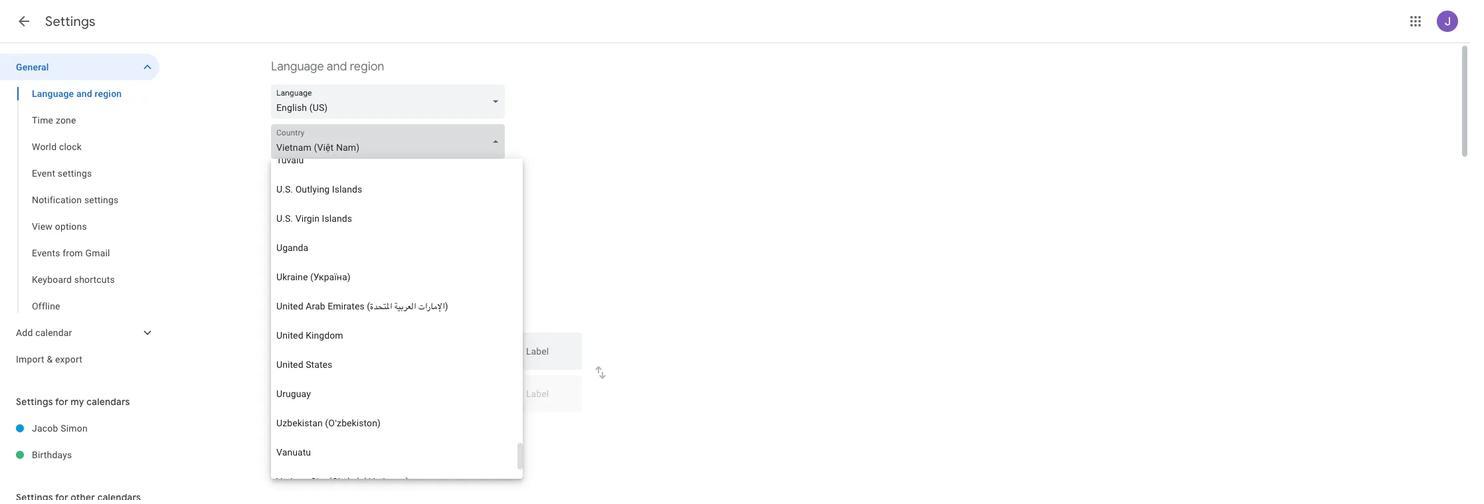 Task type: locate. For each thing, give the bounding box(es) containing it.
1 horizontal spatial and
[[327, 59, 347, 74]]

1 horizontal spatial language and region
[[271, 59, 384, 74]]

tree containing general
[[0, 54, 160, 373]]

0 horizontal spatial language and region
[[32, 88, 122, 99]]

display
[[291, 312, 321, 322]]

0 vertical spatial settings
[[45, 13, 96, 30]]

time zone up world clock at the top left
[[32, 115, 76, 126]]

1 vertical spatial time zone
[[271, 284, 326, 299]]

uzbekistan (oʻzbekiston) option
[[271, 409, 517, 438]]

1 vertical spatial region
[[95, 88, 122, 99]]

zone down ukraine (україна) option
[[389, 312, 409, 322]]

calendar
[[380, 451, 411, 460]]

1 vertical spatial time
[[271, 284, 297, 299]]

united kingdom option
[[271, 321, 517, 350]]

group
[[0, 80, 160, 320]]

1 vertical spatial language and region
[[32, 88, 122, 99]]

settings
[[58, 168, 92, 179], [84, 195, 119, 205]]

world
[[32, 142, 57, 152]]

united states option
[[271, 350, 517, 379]]

and
[[327, 59, 347, 74], [76, 88, 92, 99]]

to left current
[[442, 423, 450, 434]]

time zone
[[32, 115, 76, 126], [271, 284, 326, 299]]

0 vertical spatial time zone
[[32, 115, 76, 126]]

1 horizontal spatial time zone
[[271, 284, 326, 299]]

learn more about how google calendar works across
[[271, 451, 463, 460]]

zone up display
[[300, 284, 326, 299]]

my right update
[[350, 423, 363, 434]]

settings right go back image
[[45, 13, 96, 30]]

united arab emirates (‫الإمارات العربية المتحدة‬‎) option
[[271, 292, 517, 321]]

notification
[[32, 195, 82, 205]]

0 vertical spatial language
[[271, 59, 324, 74]]

time right secondary
[[369, 312, 387, 322]]

time zone up display
[[271, 284, 326, 299]]

events
[[32, 248, 60, 259]]

settings for my calendars
[[16, 396, 130, 408]]

add
[[16, 328, 33, 338]]

to
[[309, 423, 317, 434], [442, 423, 450, 434]]

0 horizontal spatial language
[[32, 88, 74, 99]]

settings up notification settings on the top left of the page
[[58, 168, 92, 179]]

time
[[32, 115, 53, 126], [271, 284, 297, 299]]

language and region inside group
[[32, 88, 122, 99]]

1 horizontal spatial to
[[442, 423, 450, 434]]

vatican city (città del vaticano) option
[[271, 467, 517, 496]]

time
[[369, 312, 387, 322], [399, 423, 418, 434]]

options
[[55, 221, 87, 232]]

display secondary time zone
[[291, 312, 409, 322]]

import & export
[[16, 354, 82, 365]]

uganda option
[[271, 233, 517, 263]]

uruguay option
[[271, 379, 517, 409]]

settings for event settings
[[58, 168, 92, 179]]

0 vertical spatial my
[[71, 396, 84, 408]]

notification settings
[[32, 195, 119, 205]]

0 horizontal spatial and
[[76, 88, 92, 99]]

from
[[63, 248, 83, 259]]

to right ask
[[309, 423, 317, 434]]

1 vertical spatial settings
[[84, 195, 119, 205]]

settings up options
[[84, 195, 119, 205]]

event settings
[[32, 168, 92, 179]]

1 horizontal spatial region
[[350, 59, 384, 74]]

view
[[32, 221, 53, 232]]

0 vertical spatial region
[[350, 59, 384, 74]]

zone
[[56, 115, 76, 126], [300, 284, 326, 299], [389, 312, 409, 322], [420, 423, 440, 434]]

my right for
[[71, 396, 84, 408]]

1 vertical spatial my
[[350, 423, 363, 434]]

0 horizontal spatial my
[[71, 396, 84, 408]]

time up world in the top of the page
[[32, 115, 53, 126]]

0 vertical spatial time
[[32, 115, 53, 126]]

events from gmail
[[32, 248, 110, 259]]

2 to from the left
[[442, 423, 450, 434]]

tuvalu option
[[271, 146, 517, 175]]

0 horizontal spatial time zone
[[32, 115, 76, 126]]

0 horizontal spatial time
[[32, 115, 53, 126]]

time up display
[[271, 284, 297, 299]]

simon
[[61, 423, 88, 434]]

language
[[271, 59, 324, 74], [32, 88, 74, 99]]

jacob simon
[[32, 423, 88, 434]]

learn
[[271, 451, 291, 460]]

update
[[320, 423, 348, 434]]

time right primary
[[399, 423, 418, 434]]

tree
[[0, 54, 160, 373]]

primary
[[365, 423, 397, 434]]

settings left for
[[16, 396, 53, 408]]

zone up works
[[420, 423, 440, 434]]

settings
[[45, 13, 96, 30], [16, 396, 53, 408]]

0 horizontal spatial to
[[309, 423, 317, 434]]

u.s. virgin islands option
[[271, 204, 517, 233]]

google
[[353, 451, 378, 460]]

gmail
[[85, 248, 110, 259]]

export
[[55, 354, 82, 365]]

1 vertical spatial time
[[399, 423, 418, 434]]

my
[[71, 396, 84, 408], [350, 423, 363, 434]]

0 horizontal spatial time
[[369, 312, 387, 322]]

region
[[350, 59, 384, 74], [95, 88, 122, 99]]

1 vertical spatial and
[[76, 88, 92, 99]]

None field
[[271, 84, 510, 119], [271, 124, 510, 159], [271, 84, 510, 119], [271, 124, 510, 159]]

calendars
[[87, 396, 130, 408]]

jacob
[[32, 423, 58, 434]]

group containing language and region
[[0, 80, 160, 320]]

1 horizontal spatial my
[[350, 423, 363, 434]]

1 to from the left
[[309, 423, 317, 434]]

language and region
[[271, 59, 384, 74], [32, 88, 122, 99]]

1 vertical spatial settings
[[16, 396, 53, 408]]

0 vertical spatial settings
[[58, 168, 92, 179]]



Task type: vqa. For each thing, say whether or not it's contained in the screenshot.
right time
yes



Task type: describe. For each thing, give the bounding box(es) containing it.
birthdays tree item
[[0, 442, 160, 469]]

import
[[16, 354, 44, 365]]

event
[[32, 168, 55, 179]]

secondary
[[323, 312, 366, 322]]

more
[[293, 451, 311, 460]]

go back image
[[16, 13, 32, 29]]

birthdays
[[32, 450, 72, 461]]

time inside group
[[32, 115, 53, 126]]

1 horizontal spatial language
[[271, 59, 324, 74]]

0 vertical spatial language and region
[[271, 59, 384, 74]]

u.s. outlying islands option
[[271, 175, 517, 204]]

current
[[453, 423, 482, 434]]

settings for settings
[[45, 13, 96, 30]]

location
[[484, 423, 517, 434]]

0 vertical spatial time
[[369, 312, 387, 322]]

works
[[413, 451, 435, 460]]

clock
[[59, 142, 82, 152]]

offline
[[32, 301, 60, 312]]

Label for primary time zone. text field
[[526, 347, 572, 366]]

ukraine (україна) option
[[271, 263, 517, 292]]

birthdays link
[[32, 442, 160, 469]]

about
[[313, 451, 334, 460]]

ask to update my primary time zone to current location
[[291, 423, 517, 434]]

0 vertical spatial and
[[327, 59, 347, 74]]

keyboard shortcuts
[[32, 274, 115, 285]]

world clock
[[32, 142, 82, 152]]

across
[[437, 451, 461, 460]]

settings for settings for my calendars
[[16, 396, 53, 408]]

for
[[55, 396, 68, 408]]

calendar
[[35, 328, 72, 338]]

0 horizontal spatial region
[[95, 88, 122, 99]]

vanuatu option
[[271, 438, 517, 467]]

ask
[[291, 423, 307, 434]]

general
[[16, 62, 49, 72]]

&
[[47, 354, 53, 365]]

settings heading
[[45, 13, 96, 30]]

general tree item
[[0, 54, 160, 80]]

how
[[336, 451, 351, 460]]

settings for my calendars tree
[[0, 415, 160, 469]]

zone up clock
[[56, 115, 76, 126]]

1 horizontal spatial time
[[399, 423, 418, 434]]

view options
[[32, 221, 87, 232]]

jacob simon tree item
[[0, 415, 160, 442]]

1 vertical spatial language
[[32, 88, 74, 99]]

1 horizontal spatial time
[[271, 284, 297, 299]]

add calendar
[[16, 328, 72, 338]]

shortcuts
[[74, 274, 115, 285]]

Label for secondary time zone. text field
[[526, 389, 572, 408]]

keyboard
[[32, 274, 72, 285]]

settings for notification settings
[[84, 195, 119, 205]]



